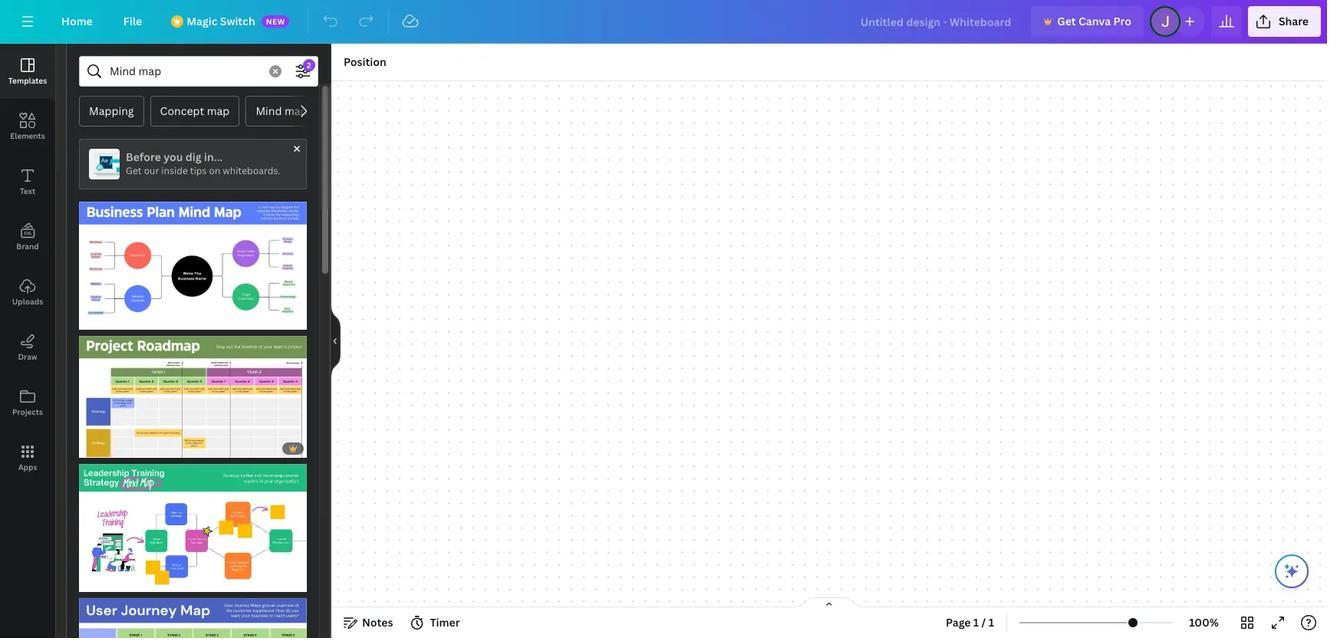 Task type: describe. For each thing, give the bounding box(es) containing it.
map for mind
[[285, 104, 307, 118]]

notes button
[[338, 611, 399, 635]]

100%
[[1190, 615, 1219, 630]]

apps
[[18, 462, 37, 473]]

file
[[123, 14, 142, 28]]

you
[[164, 150, 183, 164]]

text
[[20, 186, 35, 196]]

in...
[[204, 150, 223, 164]]

page
[[946, 615, 971, 630]]

mind map presentation button
[[246, 96, 386, 127]]

our
[[144, 164, 159, 177]]

whiteboards.
[[223, 164, 280, 177]]

notes
[[362, 615, 393, 630]]

100% button
[[1179, 611, 1229, 635]]

Design title text field
[[848, 6, 1025, 37]]

presentation
[[310, 104, 376, 118]]

mind
[[256, 104, 282, 118]]

get inside before you dig in... get our inside tips on whiteboards.
[[126, 164, 142, 177]]

magic switch
[[187, 14, 255, 28]]

share button
[[1248, 6, 1321, 37]]

leadership training strategy mind map brainstorm whiteboard in green blue pink playful professional style group
[[79, 455, 307, 592]]

Search Whiteboard templates search field
[[110, 57, 260, 86]]

draw
[[18, 351, 37, 362]]

get canva pro
[[1058, 14, 1132, 28]]

switch
[[220, 14, 255, 28]]

main menu bar
[[0, 0, 1328, 44]]

templates button
[[0, 44, 55, 99]]

share
[[1279, 14, 1309, 28]]

magic
[[187, 14, 218, 28]]

file button
[[111, 6, 154, 37]]

customer journey map brainstorm whiteboard in blue pink green grey spaced color blocks style group
[[79, 589, 307, 638]]

hide image
[[331, 304, 341, 378]]

concept map
[[160, 104, 230, 118]]

home
[[61, 14, 93, 28]]

project roadmap planning whiteboard in green pink yellow spaced color blocks style group
[[79, 327, 307, 458]]

concept
[[160, 104, 204, 118]]



Task type: locate. For each thing, give the bounding box(es) containing it.
mapping
[[89, 104, 134, 118]]

2 1 from the left
[[989, 615, 995, 630]]

map
[[207, 104, 230, 118], [285, 104, 307, 118]]

side panel tab list
[[0, 44, 55, 486]]

get canva pro button
[[1031, 6, 1144, 37]]

get
[[1058, 14, 1076, 28], [126, 164, 142, 177]]

brand
[[16, 241, 39, 252]]

page 1 / 1
[[946, 615, 995, 630]]

business plan mind map brainstorm whiteboard in blue red modern professional style group
[[79, 193, 307, 330]]

get inside button
[[1058, 14, 1076, 28]]

get left canva
[[1058, 14, 1076, 28]]

position
[[344, 54, 387, 69]]

1 horizontal spatial map
[[285, 104, 307, 118]]

brand button
[[0, 209, 55, 265]]

draw button
[[0, 320, 55, 375]]

apps button
[[0, 430, 55, 486]]

dig
[[186, 150, 202, 164]]

1 horizontal spatial get
[[1058, 14, 1076, 28]]

1 map from the left
[[207, 104, 230, 118]]

before you dig in... get our inside tips on whiteboards.
[[126, 150, 280, 177]]

position button
[[338, 50, 393, 74]]

tips
[[190, 164, 207, 177]]

1 1 from the left
[[974, 615, 979, 630]]

uploads
[[12, 296, 43, 307]]

leadership training strategy mind map brainstorm whiteboard in green blue pink playful professional style image
[[79, 464, 307, 592]]

mapping button
[[79, 96, 144, 127]]

1
[[974, 615, 979, 630], [989, 615, 995, 630]]

0 vertical spatial get
[[1058, 14, 1076, 28]]

new
[[266, 16, 285, 27]]

get left "our"
[[126, 164, 142, 177]]

business plan mind map brainstorm whiteboard in blue red modern professional style image
[[79, 202, 307, 330]]

elements button
[[0, 99, 55, 154]]

map right concept
[[207, 104, 230, 118]]

inside
[[161, 164, 188, 177]]

canva assistant image
[[1283, 562, 1301, 581]]

show pages image
[[793, 597, 866, 609]]

0 horizontal spatial map
[[207, 104, 230, 118]]

text button
[[0, 154, 55, 209]]

timer
[[430, 615, 460, 630]]

/
[[982, 615, 986, 630]]

map for concept
[[207, 104, 230, 118]]

on
[[209, 164, 221, 177]]

0 horizontal spatial 1
[[974, 615, 979, 630]]

before
[[126, 150, 161, 164]]

elements
[[10, 130, 45, 141]]

customer journey map brainstorm whiteboard in blue pink green grey spaced color blocks style image
[[79, 599, 307, 638]]

canva
[[1079, 14, 1111, 28]]

uploads button
[[0, 265, 55, 320]]

1 horizontal spatial 1
[[989, 615, 995, 630]]

1 vertical spatial get
[[126, 164, 142, 177]]

projects
[[12, 407, 43, 417]]

map right mind
[[285, 104, 307, 118]]

home link
[[49, 6, 105, 37]]

concept map button
[[150, 96, 240, 127]]

1 left /
[[974, 615, 979, 630]]

templates
[[8, 75, 47, 86]]

pro
[[1114, 14, 1132, 28]]

1 right /
[[989, 615, 995, 630]]

mind map presentation
[[256, 104, 376, 118]]

0 horizontal spatial get
[[126, 164, 142, 177]]

project roadmap planning whiteboard in green pink yellow spaced color blocks style image
[[79, 336, 307, 458]]

timer button
[[406, 611, 466, 635]]

projects button
[[0, 375, 55, 430]]

2 map from the left
[[285, 104, 307, 118]]



Task type: vqa. For each thing, say whether or not it's contained in the screenshot.
Business Plan Mind Map Brainstorm Whiteboard in Blue Red Modern Professional Style group
yes



